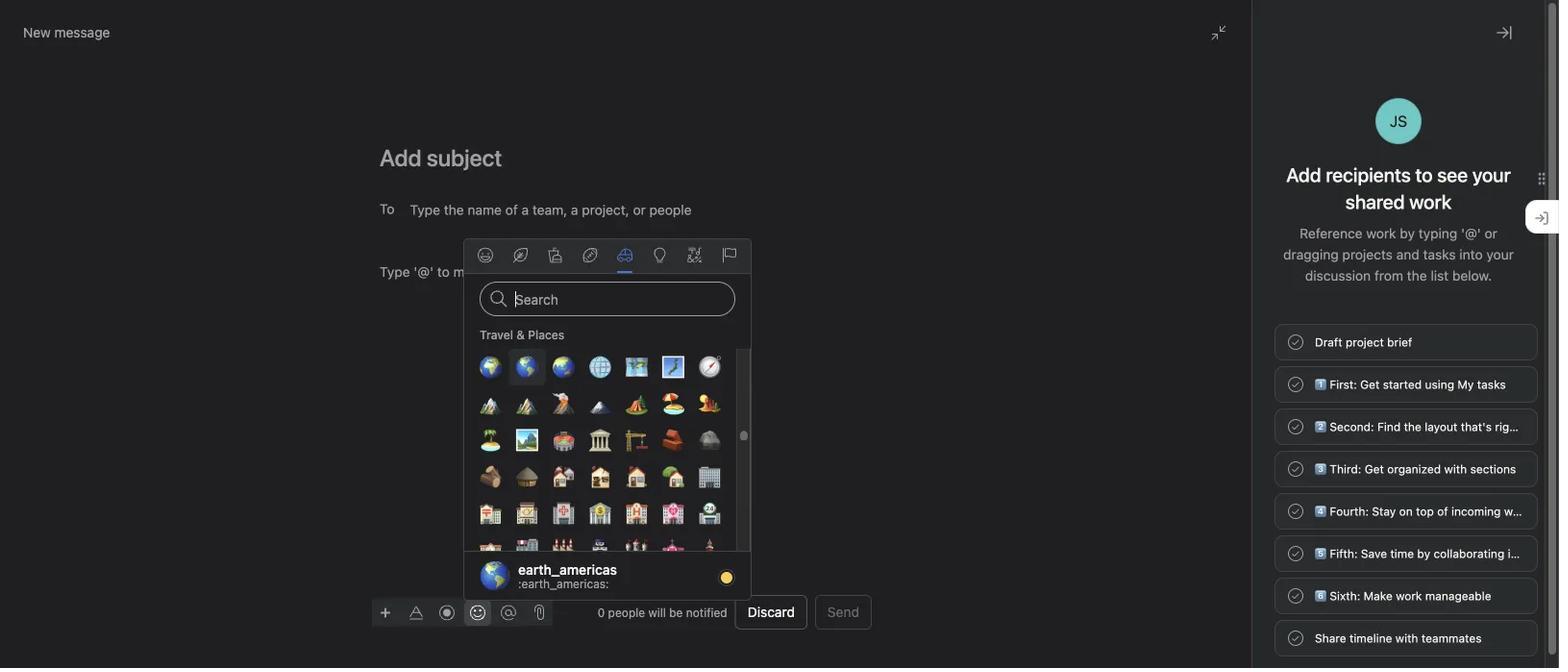 Task type: describe. For each thing, give the bounding box(es) containing it.
new message
[[1275, 637, 1362, 653]]

js
[[1390, 112, 1408, 130]]

a
[[674, 435, 682, 453]]

make
[[1364, 589, 1393, 603]]

to for kick
[[753, 435, 767, 453]]

🏦 image
[[589, 502, 612, 525]]

5️⃣
[[1316, 547, 1327, 561]]

🏨 image
[[626, 502, 649, 525]]

new
[[23, 25, 51, 40]]

filter: 1 button
[[1228, 131, 1301, 158]]

discussion
[[1306, 268, 1371, 284]]

connect your words to your work
[[727, 389, 1063, 415]]

recipients
[[1326, 163, 1412, 186]]

🏥 image
[[552, 502, 576, 525]]

🧱 image
[[662, 429, 685, 452]]

brief
[[1388, 336, 1413, 349]]

2️⃣
[[1316, 420, 1327, 434]]

list
[[1431, 268, 1449, 284]]

🧭 image
[[699, 356, 722, 379]]

earth_americas :earth_americas:
[[518, 561, 617, 591]]

fifth:
[[1330, 547, 1358, 561]]

travel
[[480, 328, 513, 341]]

right
[[1496, 420, 1521, 434]]

brainstorm
[[1035, 435, 1111, 453]]

🌋 image
[[552, 392, 576, 415]]

on
[[1400, 505, 1413, 518]]

get for started
[[1361, 378, 1380, 391]]

🛖 image
[[516, 465, 539, 489]]

of
[[1438, 505, 1449, 518]]

🗻 image
[[589, 392, 612, 415]]

into
[[1460, 247, 1484, 263]]

tasks inside reference work by typing '@' or dragging projects and tasks into your discussion from the list below.
[[1424, 247, 1457, 263]]

🌎 image
[[516, 356, 539, 379]]

get for organized
[[1365, 463, 1385, 476]]

🏘️ image
[[552, 465, 576, 489]]

discard
[[748, 604, 795, 620]]

top
[[1417, 505, 1435, 518]]

1 vertical spatial by
[[1418, 547, 1431, 561]]

dragging
[[1284, 247, 1339, 263]]

typing
[[1419, 226, 1458, 241]]

projects.
[[826, 435, 887, 453]]

second:
[[1330, 420, 1375, 434]]

teammates
[[1422, 632, 1482, 645]]

shared work
[[1346, 190, 1452, 213]]

insert an object image
[[380, 607, 391, 619]]

project
[[1346, 336, 1385, 349]]

will
[[649, 606, 666, 619]]

🗾 image
[[662, 356, 685, 379]]

your inside add recipients to see your shared work
[[1473, 163, 1512, 186]]

words
[[870, 389, 932, 415]]

hide sidebar image
[[25, 15, 40, 31]]

ideas.
[[1115, 435, 1156, 453]]

sixth:
[[1330, 589, 1361, 603]]

'@'
[[1462, 226, 1482, 241]]

using
[[1426, 378, 1455, 391]]

share
[[1316, 632, 1347, 645]]

by inside reference work by typing '@' or dragging projects and tasks into your discussion from the list below.
[[1401, 226, 1416, 241]]

🏖️ image
[[662, 392, 685, 415]]

new message
[[23, 25, 110, 40]]

for
[[1524, 420, 1539, 434]]

see
[[1438, 163, 1469, 186]]

🏚️ image
[[589, 465, 612, 489]]

your inside reference work by typing '@' or dragging projects and tasks into your discussion from the list below.
[[1487, 247, 1515, 263]]

you
[[1543, 420, 1560, 434]]

2 vertical spatial your
[[820, 389, 865, 415]]

add recipients to see your shared work
[[1287, 163, 1512, 213]]

🌎 image
[[480, 561, 511, 591]]

:earth_americas:
[[518, 577, 609, 591]]

at mention image
[[501, 605, 516, 621]]

in
[[1508, 547, 1518, 561]]

travel & places
[[480, 328, 565, 341]]

5️⃣ fifth: save time by collaborating in asana
[[1316, 547, 1554, 561]]

🏞️ image
[[516, 429, 539, 452]]

people
[[608, 606, 645, 619]]

record a video image
[[439, 605, 455, 621]]

third:
[[1330, 463, 1362, 476]]

0 people will be notified
[[598, 606, 728, 619]]

Add subject text field
[[357, 142, 895, 173]]

1 vertical spatial work
[[1505, 505, 1531, 518]]

🏕️ image
[[626, 392, 649, 415]]

notified
[[686, 606, 728, 619]]

time
[[1391, 547, 1415, 561]]

0 vertical spatial with
[[1445, 463, 1468, 476]]

1 vertical spatial the
[[1405, 420, 1422, 434]]

4️⃣ fourth: stay on top of incoming work
[[1316, 505, 1531, 518]]

to for your work
[[938, 389, 958, 415]]



Task type: vqa. For each thing, say whether or not it's contained in the screenshot.
Find
yes



Task type: locate. For each thing, give the bounding box(es) containing it.
be
[[669, 606, 683, 619]]

tasks right my
[[1478, 378, 1507, 391]]

that's
[[1461, 420, 1492, 434]]

expand new message image
[[1446, 638, 1462, 653]]

1 horizontal spatial message
[[686, 435, 749, 453]]

below.
[[1453, 268, 1493, 284]]

get
[[1361, 378, 1380, 391], [1365, 463, 1385, 476]]

reference
[[1300, 226, 1363, 241]]

send left 'a'
[[634, 435, 670, 453]]

by right time
[[1418, 547, 1431, 561]]

filter:
[[1252, 138, 1284, 151]]

asana
[[1521, 547, 1554, 561]]

1 vertical spatial your
[[1487, 247, 1515, 263]]

0 vertical spatial get
[[1361, 378, 1380, 391]]

your down the or
[[1487, 247, 1515, 263]]

🏫 image
[[479, 539, 502, 562]]

🏤 image
[[516, 502, 539, 525]]

🏟️ image
[[552, 429, 576, 452]]

0 horizontal spatial tasks
[[1424, 247, 1457, 263]]

kick
[[771, 435, 799, 453]]

add
[[1287, 163, 1322, 186]]

0 horizontal spatial with
[[1396, 632, 1419, 645]]

emoji image
[[470, 605, 486, 621]]

tasks up the list
[[1424, 247, 1457, 263]]

⛰️ image
[[516, 392, 539, 415]]

list box
[[553, 8, 1015, 38]]

work right incoming
[[1505, 505, 1531, 518]]

get right first: on the right bottom of the page
[[1361, 378, 1380, 391]]

💒 image
[[662, 539, 685, 562]]

to left see
[[1416, 163, 1433, 186]]

earth_americas
[[518, 561, 617, 577]]

0 vertical spatial message
[[54, 25, 110, 40]]

your right see
[[1473, 163, 1512, 186]]

0 vertical spatial your
[[1473, 163, 1512, 186]]

🏬 image
[[516, 539, 539, 562]]

🏛️ image
[[589, 429, 612, 452]]

first:
[[1330, 378, 1358, 391]]

4️⃣
[[1316, 505, 1327, 518]]

save
[[1362, 547, 1388, 561]]

🏪 image
[[699, 502, 722, 525]]

reference work by typing '@' or dragging projects and tasks into your discussion from the list below.
[[1284, 226, 1515, 284]]

🏜️ image
[[699, 392, 722, 415]]

🌏 image
[[552, 356, 576, 379]]

minimize image
[[1212, 25, 1227, 40]]

work
[[1367, 226, 1397, 241], [1505, 505, 1531, 518], [1397, 589, 1423, 603]]

to inside add recipients to see your shared work
[[1416, 163, 1433, 186]]

6️⃣
[[1316, 589, 1327, 603]]

draft
[[1316, 336, 1343, 349]]

2 horizontal spatial to
[[1416, 163, 1433, 186]]

🌐 image
[[589, 356, 612, 379]]

by
[[1401, 226, 1416, 241], [1418, 547, 1431, 561]]

1 vertical spatial message
[[686, 435, 749, 453]]

send a message to kick off projects. or discuss tasks. or brainstorm ideas.
[[634, 435, 1156, 453]]

find
[[1378, 420, 1401, 434]]

0
[[598, 606, 605, 619]]

2 or from the left
[[1014, 435, 1031, 453]]

🪨 image
[[699, 429, 722, 452]]

🌍 image
[[479, 356, 502, 379]]

projects
[[1343, 247, 1393, 263]]

or
[[891, 435, 908, 453], [1014, 435, 1031, 453]]

🏭 image
[[552, 539, 576, 562]]

&
[[517, 328, 525, 341]]

to
[[380, 201, 395, 217]]

or right tasks. on the bottom right of page
[[1014, 435, 1031, 453]]

1 vertical spatial with
[[1396, 632, 1419, 645]]

tasks.
[[969, 435, 1010, 453]]

🗼 image
[[699, 539, 722, 562]]

share timeline with teammates
[[1316, 632, 1482, 645]]

1️⃣
[[1316, 378, 1327, 391]]

with right timeline
[[1396, 632, 1419, 645]]

started
[[1384, 378, 1422, 391]]

2 vertical spatial to
[[753, 435, 767, 453]]

🏡 image
[[662, 465, 685, 489]]

🏯 image
[[589, 539, 612, 562]]

0 horizontal spatial to
[[753, 435, 767, 453]]

formatting image
[[409, 605, 424, 621]]

the inside reference work by typing '@' or dragging projects and tasks into your discussion from the list below.
[[1408, 268, 1428, 284]]

0 vertical spatial send
[[634, 435, 670, 453]]

timeline
[[1350, 632, 1393, 645]]

send for send
[[828, 604, 860, 620]]

and
[[1397, 247, 1420, 263]]

with
[[1445, 463, 1468, 476], [1396, 632, 1419, 645]]

stay
[[1373, 505, 1397, 518]]

1️⃣ first: get started using my tasks
[[1316, 378, 1507, 391]]

get right third:
[[1365, 463, 1385, 476]]

or left discuss
[[891, 435, 908, 453]]

1 or from the left
[[891, 435, 908, 453]]

close image
[[1497, 25, 1513, 40]]

work up the projects
[[1367, 226, 1397, 241]]

🏝️ image
[[479, 429, 502, 452]]

1 vertical spatial send
[[828, 604, 860, 620]]

with left sections
[[1445, 463, 1468, 476]]

🏔️ image
[[479, 392, 502, 415]]

fourth:
[[1330, 505, 1369, 518]]

0 horizontal spatial or
[[891, 435, 908, 453]]

by up and
[[1401, 226, 1416, 241]]

toolbar
[[372, 599, 526, 627]]

1 vertical spatial get
[[1365, 463, 1385, 476]]

the right the find
[[1405, 420, 1422, 434]]

🏩 image
[[662, 502, 685, 525]]

0 vertical spatial to
[[1416, 163, 1433, 186]]

1 vertical spatial to
[[938, 389, 958, 415]]

work inside reference work by typing '@' or dragging projects and tasks into your discussion from the list below.
[[1367, 226, 1397, 241]]

collaborating
[[1434, 547, 1505, 561]]

0 vertical spatial the
[[1408, 268, 1428, 284]]

close image
[[1477, 638, 1492, 653]]

🏣 image
[[479, 502, 502, 525]]

2 vertical spatial work
[[1397, 589, 1423, 603]]

draft project brief
[[1316, 336, 1413, 349]]

1 horizontal spatial or
[[1014, 435, 1031, 453]]

layout
[[1425, 420, 1458, 434]]

message right new
[[54, 25, 110, 40]]

sections
[[1471, 463, 1517, 476]]

filter: 1
[[1252, 138, 1292, 151]]

to
[[1416, 163, 1433, 186], [938, 389, 958, 415], [753, 435, 767, 453]]

🏠 image
[[626, 465, 649, 489]]

🗺️ image
[[626, 356, 649, 379]]

0 vertical spatial work
[[1367, 226, 1397, 241]]

0 vertical spatial by
[[1401, 226, 1416, 241]]

Search field
[[480, 282, 736, 316]]

2️⃣ second: find the layout that's right for you
[[1316, 420, 1560, 434]]

1 vertical spatial tasks
[[1478, 378, 1507, 391]]

from
[[1375, 268, 1404, 284]]

Type the name of a team, a project, or people text field
[[410, 198, 706, 221]]

incoming
[[1452, 505, 1502, 518]]

1
[[1287, 138, 1292, 151]]

your work
[[963, 389, 1063, 415]]

to up discuss
[[938, 389, 958, 415]]

send inside button
[[828, 604, 860, 620]]

your up projects.
[[820, 389, 865, 415]]

connect
[[727, 389, 815, 415]]

3️⃣
[[1316, 463, 1327, 476]]

message up 🏢 image
[[686, 435, 749, 453]]

discard button
[[735, 595, 808, 630]]

work right the make
[[1397, 589, 1423, 603]]

organized
[[1388, 463, 1442, 476]]

off
[[803, 435, 822, 453]]

0 vertical spatial tasks
[[1424, 247, 1457, 263]]

1 horizontal spatial by
[[1418, 547, 1431, 561]]

send button
[[815, 595, 872, 630]]

send for send a message to kick off projects. or discuss tasks. or brainstorm ideas.
[[634, 435, 670, 453]]

0 horizontal spatial send
[[634, 435, 670, 453]]

1 horizontal spatial to
[[938, 389, 958, 415]]

0 horizontal spatial message
[[54, 25, 110, 40]]

🏗️ image
[[626, 429, 649, 452]]

3️⃣ third: get organized with sections
[[1316, 463, 1517, 476]]

to left kick
[[753, 435, 767, 453]]

6️⃣ sixth: make work manageable
[[1316, 589, 1492, 603]]

0 horizontal spatial by
[[1401, 226, 1416, 241]]

message
[[54, 25, 110, 40], [686, 435, 749, 453]]

🪵 image
[[479, 465, 502, 489]]

option
[[509, 349, 546, 386]]

tasks
[[1424, 247, 1457, 263], [1478, 378, 1507, 391]]

1 horizontal spatial with
[[1445, 463, 1468, 476]]

manageable
[[1426, 589, 1492, 603]]

1 horizontal spatial tasks
[[1478, 378, 1507, 391]]

send right discard
[[828, 604, 860, 620]]

your
[[1473, 163, 1512, 186], [1487, 247, 1515, 263], [820, 389, 865, 415]]

the left the list
[[1408, 268, 1428, 284]]

1 horizontal spatial send
[[828, 604, 860, 620]]

🏰 image
[[626, 539, 649, 562]]

🏢 image
[[699, 465, 722, 489]]

places
[[528, 328, 565, 341]]

or
[[1485, 226, 1498, 241]]

my
[[1458, 378, 1475, 391]]



